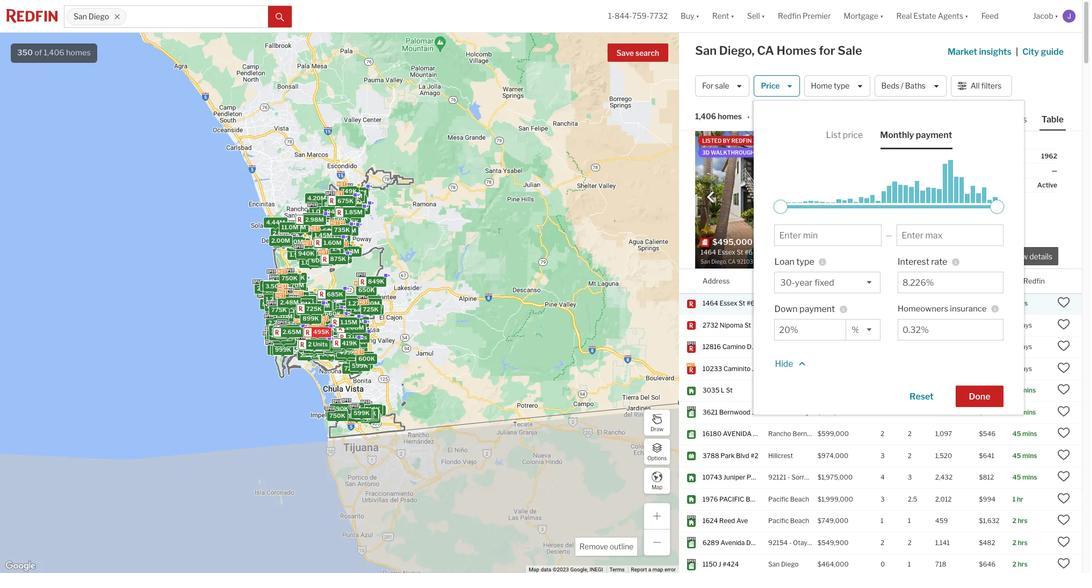 Task type: describe. For each thing, give the bounding box(es) containing it.
beach for $1,999,000
[[791, 496, 810, 504]]

diego for 1464 essex st #6
[[782, 300, 799, 308]]

0 horizontal spatial 845k
[[315, 303, 331, 310]]

1 vertical spatial 869k
[[334, 338, 350, 346]]

map for map data ©2023 google, inegi
[[529, 567, 540, 573]]

45 for $546
[[1013, 430, 1022, 438]]

$2,300,000
[[818, 343, 855, 351]]

0 vertical spatial 1.09m
[[312, 208, 330, 216]]

0 vertical spatial 869k
[[332, 251, 348, 259]]

hrs for $646
[[1018, 561, 1028, 569]]

1 horizontal spatial 485k
[[332, 405, 348, 412]]

1 horizontal spatial 1.08m
[[321, 246, 339, 253]]

mins right 13
[[1022, 387, 1037, 395]]

1.49m
[[333, 245, 351, 253]]

favorite this home image for $482
[[1058, 536, 1071, 549]]

1.94m
[[323, 208, 340, 216]]

1 vertical spatial 995k
[[321, 351, 337, 359]]

favorite button image
[[860, 134, 878, 152]]

hr
[[1018, 496, 1024, 504]]

0 vertical spatial 1.15m
[[292, 294, 308, 302]]

all
[[971, 81, 980, 91]]

report
[[631, 567, 647, 573]]

0 vertical spatial 429k
[[325, 324, 341, 331]]

0 vertical spatial 995k
[[337, 322, 353, 330]]

st for nipoma
[[745, 321, 752, 329]]

489k
[[308, 346, 324, 353]]

rent ▾
[[713, 11, 735, 21]]

favorite this home image for 1
[[1058, 405, 1071, 418]]

5 for $2,300,000
[[1013, 343, 1017, 351]]

2.48m
[[280, 299, 299, 306]]

1-844-759-7732
[[609, 11, 668, 21]]

pl
[[752, 409, 758, 417]]

1 vertical spatial 1.05m
[[308, 326, 326, 333]]

525k
[[315, 326, 331, 334]]

949k up 312k
[[320, 340, 336, 348]]

san diego for 1150 j #424
[[769, 561, 799, 569]]

carmel valley
[[769, 409, 810, 417]]

days for $2,300,000
[[1019, 343, 1033, 351]]

listed by redfin 3 hrs ago 3d walkthrough
[[703, 138, 783, 156]]

1 horizontal spatial 940k
[[365, 306, 382, 313]]

0 vertical spatial 1,406
[[44, 48, 64, 58]]

0 vertical spatial 735k
[[334, 226, 350, 234]]

valle
[[759, 343, 773, 351]]

de
[[747, 539, 755, 547]]

monthly payment element
[[881, 121, 953, 149]]

homes inside 1,406 homes • sort
[[718, 112, 742, 121]]

6289
[[703, 539, 720, 547]]

view details
[[1011, 252, 1053, 261]]

150k
[[356, 410, 372, 418]]

1.60m down 2.98m
[[319, 227, 337, 234]]

favorite this home image for $1,632
[[1058, 514, 1071, 527]]

5 ▾ from the left
[[966, 11, 969, 21]]

sell ▾ button
[[748, 0, 766, 32]]

on
[[1013, 277, 1023, 285]]

l
[[721, 387, 725, 395]]

0 horizontal spatial 830k
[[268, 305, 284, 313]]

2.95m
[[301, 217, 320, 225]]

2.65m
[[283, 329, 301, 336]]

10233 caminito surabaya
[[703, 365, 781, 373]]

2 vertical spatial 700k
[[356, 353, 372, 361]]

1 horizontal spatial price button
[[818, 269, 835, 293]]

pacific beach for $1,999,000
[[769, 496, 810, 504]]

beds / baths
[[882, 81, 926, 91]]

days for $2,649,000
[[1019, 321, 1033, 329]]

mortgage ▾
[[844, 11, 884, 21]]

beach for $749,000
[[791, 517, 810, 525]]

▾ for sell ▾
[[762, 11, 766, 21]]

- for 92121
[[788, 474, 791, 482]]

type for home type
[[834, 81, 850, 91]]

868k
[[349, 339, 366, 346]]

2 vertical spatial 1.08m
[[346, 324, 364, 332]]

1976
[[703, 496, 718, 504]]

interest
[[898, 257, 930, 267]]

1 vertical spatial 849k
[[368, 278, 385, 286]]

price
[[843, 130, 864, 140]]

1 vertical spatial 475k
[[320, 327, 336, 334]]

favorite button checkbox
[[860, 134, 878, 152]]

1 vertical spatial 1.09m
[[302, 259, 320, 267]]

details
[[1030, 252, 1053, 261]]

▾ for jacob ▾
[[1056, 11, 1059, 21]]

925k down 695k
[[343, 218, 359, 226]]

4 for $1,975,000
[[881, 474, 885, 482]]

sale
[[838, 44, 863, 58]]

92121 - sorrento $1,975,000
[[769, 474, 853, 482]]

1 vertical spatial 395k
[[328, 412, 344, 419]]

hrs
[[758, 138, 770, 144]]

1 horizontal spatial $842
[[980, 300, 996, 308]]

2 hrs for $1,632
[[1013, 517, 1028, 525]]

0 horizontal spatial 490k
[[306, 345, 323, 352]]

done
[[970, 392, 991, 402]]

1 vertical spatial 11.0m
[[271, 290, 287, 297]]

agents
[[939, 11, 964, 21]]

0 vertical spatial san diego
[[74, 12, 109, 21]]

favorite this home image for $842
[[1058, 296, 1071, 309]]

map for map
[[652, 484, 663, 491]]

1 vertical spatial 899k
[[303, 315, 319, 323]]

$922
[[980, 409, 996, 417]]

3.20m
[[270, 346, 288, 353]]

scripps ranch
[[769, 365, 812, 373]]

beds for beds
[[881, 277, 898, 285]]

1 horizontal spatial 2.60m
[[348, 318, 367, 326]]

1150 j #424 link
[[703, 561, 759, 570]]

925k down 419k
[[341, 347, 357, 355]]

san diego, ca homes for sale
[[696, 44, 863, 58]]

monthly payment
[[881, 130, 953, 140]]

favorite this home image for $641
[[1058, 449, 1071, 462]]

2 hrs for $482
[[1013, 539, 1028, 547]]

1,097
[[936, 430, 953, 438]]

list price element
[[827, 121, 864, 149]]

0 horizontal spatial 480k
[[303, 341, 319, 349]]

0 vertical spatial 475k
[[331, 307, 347, 315]]

1 vertical spatial 588
[[936, 300, 949, 308]]

555k
[[313, 250, 329, 257]]

payment for monthly payment
[[916, 130, 953, 140]]

1.33m
[[303, 346, 321, 353]]

0 vertical spatial 500k
[[329, 227, 346, 235]]

2 hrs for $646
[[1013, 561, 1028, 569]]

1 horizontal spatial 490k
[[332, 405, 349, 413]]

910k
[[328, 408, 343, 416]]

baths inside the "beds / baths" button
[[906, 81, 926, 91]]

2732 nipoma st link
[[703, 321, 759, 330]]

1.60m up 810k
[[320, 320, 338, 328]]

address button
[[703, 269, 730, 293]]

0 vertical spatial 1.13m
[[343, 248, 360, 255]]

pacific for 1976 pacific beach dr
[[769, 496, 789, 504]]

8.57m
[[262, 300, 281, 308]]

0 vertical spatial 550k
[[341, 344, 358, 351]]

feed button
[[976, 0, 1027, 32]]

location button
[[769, 269, 797, 293]]

1 vertical spatial 500k
[[286, 328, 302, 335]]

290k
[[332, 339, 348, 346]]

595k
[[355, 360, 371, 368]]

- for 92154
[[790, 539, 792, 547]]

0 vertical spatial 400k
[[313, 250, 329, 257]]

0 vertical spatial 499k
[[333, 326, 349, 334]]

view
[[1011, 252, 1029, 261]]

12816
[[703, 343, 721, 351]]

0 vertical spatial 3.30m
[[291, 226, 310, 234]]

favorite this home image for 3
[[1058, 318, 1071, 331]]

1.60m down 625k
[[324, 239, 342, 247]]

list price
[[827, 130, 864, 140]]

1,406 inside 1,406 homes • sort
[[696, 112, 717, 121]]

0 vertical spatial 850k
[[338, 197, 355, 205]]

1,520
[[936, 452, 953, 460]]

1 horizontal spatial 675k
[[338, 197, 354, 205]]

1624
[[703, 517, 718, 525]]

report a map error
[[631, 567, 676, 573]]

0 vertical spatial 939k
[[338, 323, 354, 331]]

payment for down payment
[[800, 304, 836, 314]]

market
[[948, 47, 978, 57]]

1 vertical spatial 735k
[[350, 347, 366, 355]]

1 vertical spatial 1.08m
[[289, 304, 307, 312]]

0 vertical spatial 620k
[[298, 297, 315, 304]]

770k
[[347, 411, 362, 418]]

$713
[[980, 387, 995, 395]]

$482
[[980, 539, 996, 547]]

mins for $922
[[1022, 409, 1037, 417]]

ranch
[[793, 365, 812, 373]]

dr
[[770, 496, 777, 504]]

0 vertical spatial 588
[[859, 237, 876, 247]]

0 vertical spatial 849k
[[318, 252, 335, 260]]

1 horizontal spatial 495k
[[313, 329, 330, 336]]

park inside 3788 park blvd #2 link
[[721, 452, 735, 460]]

1 vertical spatial 1.13m
[[345, 297, 362, 305]]

1.90m up "990k"
[[280, 278, 298, 285]]

1 vertical spatial baths
[[908, 277, 928, 285]]

1 vertical spatial redfin
[[1024, 277, 1046, 285]]

1 vertical spatial 3.30m
[[289, 243, 308, 250]]

0 vertical spatial 3.35m
[[288, 224, 306, 231]]

interest rate
[[898, 257, 948, 267]]

1-
[[609, 11, 615, 21]]

$646
[[980, 561, 996, 569]]

1.59m
[[301, 344, 319, 351]]

0 horizontal spatial price button
[[754, 75, 800, 97]]

monthly
[[881, 130, 915, 140]]

1 vertical spatial 700k
[[323, 342, 339, 349]]

surabaya
[[752, 365, 781, 373]]

2.5
[[908, 496, 918, 504]]

0 horizontal spatial 575k
[[301, 319, 316, 327]]

949k up 950k
[[312, 308, 329, 316]]

rate
[[932, 257, 948, 267]]

submit search image
[[276, 13, 284, 21]]

0 horizontal spatial redfin
[[778, 11, 802, 21]]

0 vertical spatial 395k
[[300, 295, 316, 303]]

options button
[[644, 439, 671, 466]]

1 vertical spatial 4.00m
[[267, 337, 286, 344]]

0 horizontal spatial 940k
[[298, 250, 315, 258]]

▾ for mortgage ▾
[[881, 11, 884, 21]]

0 vertical spatial 485k
[[304, 346, 321, 353]]

san left remove san diego icon
[[74, 12, 87, 21]]

real
[[897, 11, 912, 21]]

list
[[827, 130, 842, 140]]

0 horizontal spatial 1.79m
[[300, 325, 318, 332]]

Enter min text field
[[780, 231, 877, 241]]

  text field for rate
[[903, 278, 1000, 288]]

1 vertical spatial #6
[[789, 539, 797, 547]]

1 vertical spatial 429k
[[337, 340, 353, 348]]

979k
[[340, 199, 356, 207]]

3 inside listed by redfin 3 hrs ago 3d walkthrough
[[753, 138, 757, 144]]

0 horizontal spatial 445k
[[306, 303, 322, 310]]

1 vertical spatial 499k
[[339, 349, 356, 357]]

$/sq.ft.
[[980, 277, 1004, 285]]

295k
[[306, 347, 322, 355]]

9.50m
[[263, 296, 282, 304]]

terms link
[[610, 567, 625, 573]]

0 horizontal spatial homes
[[66, 48, 91, 58]]

previous button image
[[706, 192, 717, 202]]

photo of 1464 essex st #6, san diego, ca 92103 image
[[696, 131, 881, 269]]

45 mins for $641
[[1013, 452, 1038, 460]]

2 vertical spatial 2.50m
[[302, 345, 321, 352]]

view details button
[[1005, 247, 1059, 266]]

1 horizontal spatial 960k
[[340, 353, 357, 361]]

1 vertical spatial 425k
[[337, 341, 353, 348]]

0 vertical spatial 480k
[[341, 323, 357, 331]]

10233 caminito surabaya link
[[703, 365, 781, 374]]

0 vertical spatial 11.0m
[[282, 224, 299, 231]]

925k up "669k"
[[346, 320, 362, 328]]

949k up 1.99m
[[321, 308, 337, 315]]

45 for $812
[[1013, 474, 1022, 482]]

45 mins for $546
[[1013, 430, 1038, 438]]

1.90m up 389k
[[334, 315, 352, 323]]

san diego for 1464 essex st #6
[[769, 300, 799, 308]]

1464 essex st #6 link
[[703, 300, 759, 309]]

1 vertical spatial 845k
[[349, 413, 365, 420]]

0 vertical spatial diego
[[89, 12, 109, 21]]

san down vistas
[[769, 561, 780, 569]]

1 vertical spatial 939k
[[337, 352, 353, 359]]

760k
[[311, 323, 327, 330]]

1.31m
[[340, 227, 356, 234]]

favorite this home image for $646
[[1058, 558, 1071, 571]]

0 vertical spatial #6
[[747, 300, 755, 308]]

843k
[[304, 346, 320, 353]]

1 horizontal spatial —
[[1052, 167, 1058, 175]]

1.90m down 2.20m
[[268, 313, 286, 321]]

essex
[[720, 300, 738, 308]]

$549,900
[[818, 539, 849, 547]]



Task type: vqa. For each thing, say whether or not it's contained in the screenshot.
"Location" button
yes



Task type: locate. For each thing, give the bounding box(es) containing it.
dialog containing list price
[[754, 101, 1025, 415]]

1 4 from the top
[[881, 321, 885, 329]]

2.50m
[[312, 302, 330, 309], [269, 331, 288, 339], [302, 345, 321, 352]]

869k right 555k
[[332, 251, 348, 259]]

pacific beach down 92121
[[769, 496, 810, 504]]

3.30m
[[291, 226, 310, 234], [289, 243, 308, 250]]

map inside map button
[[652, 484, 663, 491]]

type right home
[[834, 81, 850, 91]]

1 vertical spatial 620k
[[318, 321, 334, 328]]

price button right year at the right of the page
[[818, 269, 835, 293]]

2 days from the top
[[1019, 343, 1033, 351]]

3 2 hrs from the top
[[1013, 561, 1028, 569]]

400k up 660k
[[317, 301, 334, 309]]

home type button
[[805, 75, 871, 97]]

1.88m
[[275, 335, 293, 342]]

2 units
[[276, 327, 296, 334], [348, 334, 367, 341], [308, 341, 328, 348], [302, 341, 321, 349], [304, 346, 324, 353], [306, 347, 326, 354]]

1 vertical spatial 940k
[[365, 306, 382, 313]]

45 down 15
[[1013, 430, 1022, 438]]

3 45 from the top
[[1013, 474, 1022, 482]]

payment up   text box
[[800, 304, 836, 314]]

#6 right essex
[[747, 300, 755, 308]]

buy ▾ button
[[681, 0, 700, 32]]

1 2 hrs from the top
[[1013, 517, 1028, 525]]

x-out this home image
[[910, 250, 923, 263]]

720k
[[345, 204, 360, 211]]

1.98m
[[290, 251, 308, 259]]

2732
[[703, 321, 719, 329]]

pacific beach up 92154 - otay mesa
[[769, 517, 810, 525]]

6 ▾ from the left
[[1056, 11, 1059, 21]]

1 vertical spatial 960k
[[340, 353, 357, 361]]

1 horizontal spatial 4.00m
[[296, 329, 316, 336]]

0 horizontal spatial 899k
[[277, 237, 293, 244]]

price button up sort at the top right
[[754, 75, 800, 97]]

favorite this home image
[[1058, 296, 1071, 309], [1058, 362, 1071, 375], [1058, 384, 1071, 396], [1058, 449, 1071, 462], [1058, 471, 1071, 484], [1058, 514, 1071, 527], [1058, 536, 1071, 549], [1058, 558, 1071, 571]]

925k down 625k
[[318, 249, 334, 256]]

3.35m down 3.70m
[[273, 347, 292, 354]]

1 vertical spatial map
[[529, 567, 540, 573]]

favorite this home image for $812
[[1058, 471, 1071, 484]]

san left "diego,"
[[696, 44, 717, 58]]

8 favorite this home image from the top
[[1058, 558, 1071, 571]]

395k up 350k
[[300, 295, 316, 303]]

2 hrs right $646
[[1013, 561, 1028, 569]]

1.08m
[[321, 246, 339, 253], [289, 304, 307, 312], [346, 324, 364, 332]]

45 for $641
[[1013, 452, 1022, 460]]

2 vertical spatial days
[[1019, 365, 1033, 373]]

  text field
[[780, 325, 842, 335]]

4 hrs from the top
[[1018, 561, 1028, 569]]

6289 avenida de las vistas #6
[[703, 539, 797, 547]]

0 vertical spatial 2.50m
[[312, 302, 330, 309]]

350
[[17, 48, 33, 58]]

days down 3 hrs
[[1019, 321, 1033, 329]]

4 right "$1,975,000"
[[881, 474, 885, 482]]

575k up 740k
[[301, 319, 316, 327]]

hrs down on redfin button
[[1019, 300, 1029, 308]]

$994
[[980, 496, 996, 504]]

0 vertical spatial 960k
[[276, 278, 293, 286]]

590k
[[342, 201, 359, 209]]

2 vertical spatial 45
[[1013, 474, 1022, 482]]

1   text field from the top
[[903, 278, 1000, 288]]

1 vertical spatial 675k
[[302, 341, 318, 349]]

user photo image
[[1063, 10, 1076, 23]]

  text field down rate
[[903, 278, 1000, 288]]

495k
[[277, 326, 294, 334], [313, 329, 330, 336]]

2.80m
[[271, 332, 290, 339]]

price inside button
[[761, 81, 780, 91]]

1 horizontal spatial park
[[747, 474, 761, 482]]

buy
[[681, 11, 695, 21]]

3.30m up 1.98m
[[289, 243, 308, 250]]

$495,000
[[818, 300, 849, 308]]

st
[[739, 300, 746, 308], [745, 321, 752, 329], [727, 387, 733, 395]]

st for l
[[727, 387, 733, 395]]

google image
[[3, 560, 38, 574]]

•
[[748, 113, 750, 122]]

1,406
[[44, 48, 64, 58], [696, 112, 717, 121]]

2 hrs down hr
[[1013, 517, 1028, 525]]

vistas
[[769, 539, 787, 547]]

home
[[812, 81, 833, 91]]

0 horizontal spatial 3 units
[[277, 325, 297, 333]]

799k
[[333, 236, 349, 243], [289, 274, 305, 282], [325, 291, 341, 299], [297, 297, 313, 305], [305, 326, 321, 333], [336, 405, 352, 413]]

diego for 1150 j #424
[[782, 561, 799, 569]]

hrs for $1,632
[[1018, 517, 1028, 525]]

search
[[636, 48, 660, 58]]

bernwood
[[720, 409, 751, 417]]

j
[[719, 561, 722, 569]]

0 vertical spatial 425k
[[324, 312, 340, 320]]

3 favorite this home image from the top
[[1058, 384, 1071, 396]]

1 horizontal spatial 588
[[936, 300, 949, 308]]

6 days
[[1013, 365, 1033, 373]]

3 ▾ from the left
[[762, 11, 766, 21]]

1,406 up listed
[[696, 112, 717, 121]]

heading
[[701, 237, 788, 266]]

550k down "669k"
[[341, 344, 358, 351]]

diego left remove san diego icon
[[89, 12, 109, 21]]

1 5 from the top
[[1013, 321, 1017, 329]]

996k
[[332, 215, 348, 222]]

favorite this home image
[[889, 250, 902, 263], [1058, 318, 1071, 331], [1058, 340, 1071, 353], [1058, 405, 1071, 418], [1058, 427, 1071, 440], [1058, 492, 1071, 505]]

$842 up hours
[[944, 152, 961, 160]]

1 beach from the top
[[791, 496, 810, 504]]

maximum price slider
[[991, 200, 1005, 214]]

4 for $2,649,000
[[881, 321, 885, 329]]

425k down "669k"
[[337, 341, 353, 348]]

mins down 15 mins
[[1023, 430, 1038, 438]]

1 horizontal spatial 1.79m
[[334, 248, 352, 256]]

5 down 3 hrs
[[1013, 321, 1017, 329]]

3 45 mins from the top
[[1013, 474, 1038, 482]]

sell ▾ button
[[741, 0, 772, 32]]

type for loan type
[[797, 257, 815, 267]]

695k
[[340, 210, 357, 218]]

  text field
[[903, 278, 1000, 288], [903, 325, 1000, 335]]

beds for beds / baths
[[882, 81, 900, 91]]

4 favorite this home image from the top
[[1058, 449, 1071, 462]]

1.27m
[[348, 300, 366, 307]]

0 horizontal spatial $842
[[944, 152, 961, 160]]

1.79m
[[334, 248, 352, 256], [300, 325, 318, 332]]

redfin left premier
[[778, 11, 802, 21]]

1 hrs from the top
[[1019, 300, 1029, 308]]

1 horizontal spatial type
[[834, 81, 850, 91]]

1 vertical spatial days
[[1019, 343, 1033, 351]]

$749,000
[[818, 517, 849, 525]]

1 horizontal spatial #6
[[789, 539, 797, 547]]

2.75m
[[269, 300, 288, 308], [326, 316, 344, 324], [269, 319, 287, 327]]

0 vertical spatial 3 units
[[277, 325, 297, 333]]

1.67m
[[263, 299, 281, 307]]

459
[[936, 517, 949, 525]]

1 5 days from the top
[[1013, 321, 1033, 329]]

mins for $812
[[1023, 474, 1038, 482]]

fixed
[[815, 278, 835, 288]]

type right "loan"
[[797, 257, 815, 267]]

0 horizontal spatial 1.15m
[[292, 294, 308, 302]]

mins for $546
[[1023, 430, 1038, 438]]

997k
[[296, 297, 311, 304]]

diego down 92154 - otay mesa
[[782, 561, 799, 569]]

0 vertical spatial beds
[[882, 81, 900, 91]]

hrs for $842
[[1019, 300, 1029, 308]]

5 days for $2,300,000
[[1013, 343, 1033, 351]]

1 vertical spatial pacific beach
[[769, 517, 810, 525]]

san diego left remove san diego icon
[[74, 12, 109, 21]]

1 vertical spatial 490k
[[332, 405, 349, 413]]

1 horizontal spatial 845k
[[349, 413, 365, 420]]

hrs down hr
[[1018, 517, 1028, 525]]

1.38m
[[340, 321, 358, 328]]

jacob
[[1034, 11, 1054, 21]]

569k
[[308, 347, 324, 355]]

1 ▾ from the left
[[696, 11, 700, 21]]

▾ right mortgage
[[881, 11, 884, 21]]

beds left /
[[882, 81, 900, 91]]

2 vertical spatial 1.15m
[[314, 328, 331, 335]]

5 up 6
[[1013, 343, 1017, 351]]

0 horizontal spatial payment
[[800, 304, 836, 314]]

1-844-759-7732 link
[[609, 11, 668, 21]]

1 days from the top
[[1019, 321, 1033, 329]]

favorite this home image for 2.5
[[1058, 492, 1071, 505]]

500k down 996k
[[329, 227, 346, 235]]

0 horizontal spatial 2.60m
[[306, 346, 324, 354]]

baths right /
[[906, 81, 926, 91]]

1 vertical spatial beds
[[881, 277, 898, 285]]

san diego down '92154'
[[769, 561, 799, 569]]

3788 park blvd #2 link
[[703, 452, 759, 461]]

620k up "299k"
[[318, 321, 334, 328]]

real estate agents ▾ link
[[897, 0, 969, 32]]

1 vertical spatial price
[[818, 277, 835, 285]]

st right nipoma at the bottom right of page
[[745, 321, 752, 329]]

homes left •
[[718, 112, 742, 121]]

None search field
[[127, 6, 268, 27]]

draw
[[651, 426, 664, 432]]

445k
[[306, 303, 322, 310], [326, 310, 342, 318]]

mins right 15
[[1022, 409, 1037, 417]]

loan type
[[775, 257, 815, 267]]

0 horizontal spatial 1,406
[[44, 48, 64, 58]]

13
[[1013, 387, 1021, 395]]

899k down 350k
[[303, 315, 319, 323]]

6 favorite this home image from the top
[[1058, 514, 1071, 527]]

1 vertical spatial 2.60m
[[306, 346, 324, 354]]

1 horizontal spatial 899k
[[303, 315, 319, 323]]

5 for $2,649,000
[[1013, 321, 1017, 329]]

▾ for buy ▾
[[696, 11, 700, 21]]

pacific right beach
[[769, 496, 789, 504]]

google,
[[571, 567, 589, 573]]

price right year at the right of the page
[[818, 277, 835, 285]]

0 vertical spatial beach
[[791, 496, 810, 504]]

5 days down 3 hrs
[[1013, 321, 1033, 329]]

for
[[703, 81, 714, 91]]

625k
[[320, 231, 336, 239]]

7 favorite this home image from the top
[[1058, 536, 1071, 549]]

2.20m
[[267, 303, 286, 310]]

2 vertical spatial 2 hrs
[[1013, 561, 1028, 569]]

1 vertical spatial 850k
[[330, 327, 347, 334]]

685k
[[327, 291, 343, 298]]

1 pacific beach from the top
[[769, 496, 810, 504]]

▾ right rent on the top
[[731, 11, 735, 21]]

500k up 3.70m
[[286, 328, 302, 335]]

▾ right agents
[[966, 11, 969, 21]]

930k
[[303, 346, 319, 353]]

0 vertical spatial 675k
[[338, 197, 354, 205]]

0 vertical spatial pacific
[[769, 496, 789, 504]]

1 vertical spatial homes
[[718, 112, 742, 121]]

1 favorite this home image from the top
[[1058, 296, 1071, 309]]

pacific up '92154'
[[769, 517, 789, 525]]

2 vertical spatial st
[[727, 387, 733, 395]]

45 mins down 15 mins
[[1013, 430, 1038, 438]]

3 days from the top
[[1019, 365, 1033, 373]]

Enter max text field
[[902, 231, 1000, 241]]

venusto
[[753, 430, 784, 438]]

639k
[[282, 326, 298, 334]]

2 vertical spatial 675k
[[363, 414, 379, 422]]

2 45 from the top
[[1013, 452, 1022, 460]]

1 hr
[[1013, 496, 1024, 504]]

- left otay
[[790, 539, 792, 547]]

5 days for $2,649,000
[[1013, 321, 1033, 329]]

1 vertical spatial 2.50m
[[269, 331, 288, 339]]

5 days up 6 days
[[1013, 343, 1033, 351]]

869k down 330k
[[334, 338, 350, 346]]

1 vertical spatial $842
[[980, 300, 996, 308]]

16180 avenida venusto #38
[[703, 430, 798, 438]]

1,052
[[936, 387, 953, 395]]

$546
[[980, 430, 996, 438]]

1 45 from the top
[[1013, 430, 1022, 438]]

2 4 from the top
[[881, 474, 885, 482]]

2 5 days from the top
[[1013, 343, 1033, 351]]

beach up otay
[[791, 517, 810, 525]]

899k up 1.98m
[[277, 237, 293, 244]]

next button image
[[860, 192, 871, 202]]

caminito
[[724, 365, 751, 373]]

hrs for $482
[[1018, 539, 1028, 547]]

days up 6 days
[[1019, 343, 1033, 351]]

1 pacific from the top
[[769, 496, 789, 504]]

pacific for 1624 reed ave
[[769, 517, 789, 525]]

jacob ▾
[[1034, 11, 1059, 21]]

45 up 1 hr
[[1013, 474, 1022, 482]]

425k up 1.99m
[[324, 312, 340, 320]]

pacific beach for $749,000
[[769, 517, 810, 525]]

620k up 350k
[[298, 297, 315, 304]]

960k up 3.45m on the left of page
[[276, 278, 293, 286]]

$464,000
[[818, 561, 849, 569]]

minimum price slider
[[774, 200, 788, 214]]

type inside 'button'
[[834, 81, 850, 91]]

- right 92121
[[788, 474, 791, 482]]

2 vertical spatial 1.03m
[[289, 294, 307, 301]]

san
[[74, 12, 87, 21], [696, 44, 717, 58], [769, 300, 780, 308], [769, 561, 780, 569]]

#2
[[751, 452, 759, 460]]

2 hrs from the top
[[1018, 517, 1028, 525]]

3.30m down 2.95m
[[291, 226, 310, 234]]

2 beach from the top
[[791, 517, 810, 525]]

2 favorite this home image from the top
[[1058, 362, 1071, 375]]

dialog
[[754, 101, 1025, 415]]

2   text field from the top
[[903, 325, 1000, 335]]

4 ▾ from the left
[[881, 11, 884, 21]]

1 horizontal spatial 1,406
[[696, 112, 717, 121]]

0 vertical spatial map
[[652, 484, 663, 491]]

— down 1962
[[1052, 167, 1058, 175]]

ca
[[758, 44, 775, 58]]

1.60m up 1.88m
[[271, 327, 289, 335]]

down payment
[[775, 304, 836, 314]]

1 vertical spatial 1.03m
[[332, 254, 350, 262]]

$842 down $/sq.ft. button
[[980, 300, 996, 308]]

2 45 mins from the top
[[1013, 452, 1038, 460]]

1 vertical spatial price button
[[818, 269, 835, 293]]

1 vertical spatial 4
[[881, 474, 885, 482]]

#6 right '92154'
[[789, 539, 797, 547]]

beds inside button
[[882, 81, 900, 91]]

%
[[852, 325, 860, 335]]

2 hrs right '$482'
[[1013, 539, 1028, 547]]

0 vertical spatial 650k
[[359, 287, 375, 294]]

1 vertical spatial 550k
[[367, 407, 384, 415]]

0 vertical spatial days
[[1019, 321, 1033, 329]]

1.58m
[[311, 344, 328, 351]]

map region
[[0, 20, 762, 574]]

1 vertical spatial beach
[[791, 517, 810, 525]]

san up point
[[769, 300, 780, 308]]

2 pacific beach from the top
[[769, 517, 810, 525]]

0 horizontal spatial —
[[886, 231, 893, 240]]

0 horizontal spatial 650k
[[320, 346, 336, 354]]

960k down 479k
[[340, 353, 357, 361]]

mins for $641
[[1023, 452, 1038, 460]]

2 ▾ from the left
[[731, 11, 735, 21]]

0 horizontal spatial 5.50m
[[271, 275, 290, 283]]

10743
[[703, 474, 723, 482]]

2 5 from the top
[[1013, 343, 1017, 351]]

▾ left user photo
[[1056, 11, 1059, 21]]

0 vertical spatial 5.50m
[[309, 211, 328, 218]]

1.13m
[[343, 248, 360, 255], [345, 297, 362, 305]]

1 horizontal spatial 480k
[[341, 323, 357, 331]]

0 vertical spatial —
[[1052, 167, 1058, 175]]

0 horizontal spatial type
[[797, 257, 815, 267]]

redfin premier button
[[772, 0, 838, 32]]

market insights link
[[948, 35, 1012, 59]]

845k down 765k
[[349, 413, 365, 420]]

395k
[[300, 295, 316, 303], [328, 412, 344, 419]]

hide
[[775, 359, 794, 369]]

buy ▾ button
[[675, 0, 706, 32]]

3788
[[703, 452, 720, 460]]

550k right 770k
[[367, 407, 384, 415]]

hours
[[943, 167, 961, 175]]

map left data
[[529, 567, 540, 573]]

st right essex
[[739, 300, 746, 308]]

5 favorite this home image from the top
[[1058, 471, 1071, 484]]

1 vertical spatial 3 units
[[304, 347, 324, 354]]

588 down next button "image"
[[859, 237, 876, 247]]

0 vertical spatial type
[[834, 81, 850, 91]]

0 vertical spatial payment
[[916, 130, 953, 140]]

sell ▾
[[748, 11, 766, 21]]

92121
[[769, 474, 787, 482]]

1 vertical spatial park
[[747, 474, 761, 482]]

3.35m up 589k
[[288, 224, 306, 231]]

4 right %
[[881, 321, 885, 329]]

1 vertical spatial 400k
[[317, 301, 334, 309]]

395k left 770k
[[328, 412, 344, 419]]

0 vertical spatial 4
[[881, 321, 885, 329]]

mins right $641
[[1023, 452, 1038, 460]]

45 mins for $812
[[1013, 474, 1038, 482]]

0 horizontal spatial 485k
[[304, 346, 321, 353]]

950k
[[302, 318, 319, 325]]

735k down 996k
[[334, 226, 350, 234]]

2 pacific from the top
[[769, 517, 789, 525]]

favorite this home image for 2
[[1058, 427, 1071, 440]]

0 vertical spatial price
[[761, 81, 780, 91]]

  text field for insurance
[[903, 325, 1000, 335]]

mins
[[1022, 387, 1037, 395], [1022, 409, 1037, 417], [1023, 430, 1038, 438], [1023, 452, 1038, 460], [1023, 474, 1038, 482]]

2 vertical spatial 849k
[[314, 351, 330, 358]]

insurance
[[951, 304, 987, 314]]

remove san diego image
[[114, 13, 121, 20]]

0 vertical spatial 45
[[1013, 430, 1022, 438]]

4.00m
[[296, 329, 316, 336], [267, 337, 286, 344]]

925k
[[343, 218, 359, 226], [318, 249, 334, 256], [346, 320, 362, 328], [341, 347, 357, 355]]

park left blvd
[[721, 452, 735, 460]]

1 horizontal spatial 3 units
[[304, 347, 324, 354]]

0 horizontal spatial 620k
[[298, 297, 315, 304]]

1.15m
[[292, 294, 308, 302], [341, 319, 357, 326], [314, 328, 331, 335]]

beds left the baths button
[[881, 277, 898, 285]]

588 down sq.ft. button
[[936, 300, 949, 308]]

0 horizontal spatial 395k
[[300, 295, 316, 303]]

725k
[[326, 250, 342, 257], [326, 250, 342, 258], [306, 305, 322, 313], [363, 306, 379, 313], [325, 310, 340, 318], [306, 320, 321, 327], [345, 365, 360, 373]]

▾ for rent ▾
[[731, 11, 735, 21]]

listed
[[703, 138, 722, 144]]

beach
[[746, 496, 769, 504]]

draw button
[[644, 410, 671, 437]]

0 vertical spatial 1.03m
[[317, 202, 335, 210]]

st for essex
[[739, 300, 746, 308]]

895k
[[305, 331, 321, 338]]

1.13m down 1.31m
[[343, 248, 360, 255]]

park inside 10743 juniper park "link"
[[747, 474, 761, 482]]

beds button
[[881, 269, 898, 293]]

park right juniper
[[747, 474, 761, 482]]

1 vertical spatial 5 days
[[1013, 343, 1033, 351]]

45 right $641
[[1013, 452, 1022, 460]]

hrs right '$482'
[[1018, 539, 1028, 547]]

1 45 mins from the top
[[1013, 430, 1038, 438]]

2 2 hrs from the top
[[1013, 539, 1028, 547]]

3 hrs from the top
[[1018, 539, 1028, 547]]

0 vertical spatial 845k
[[315, 303, 331, 310]]



